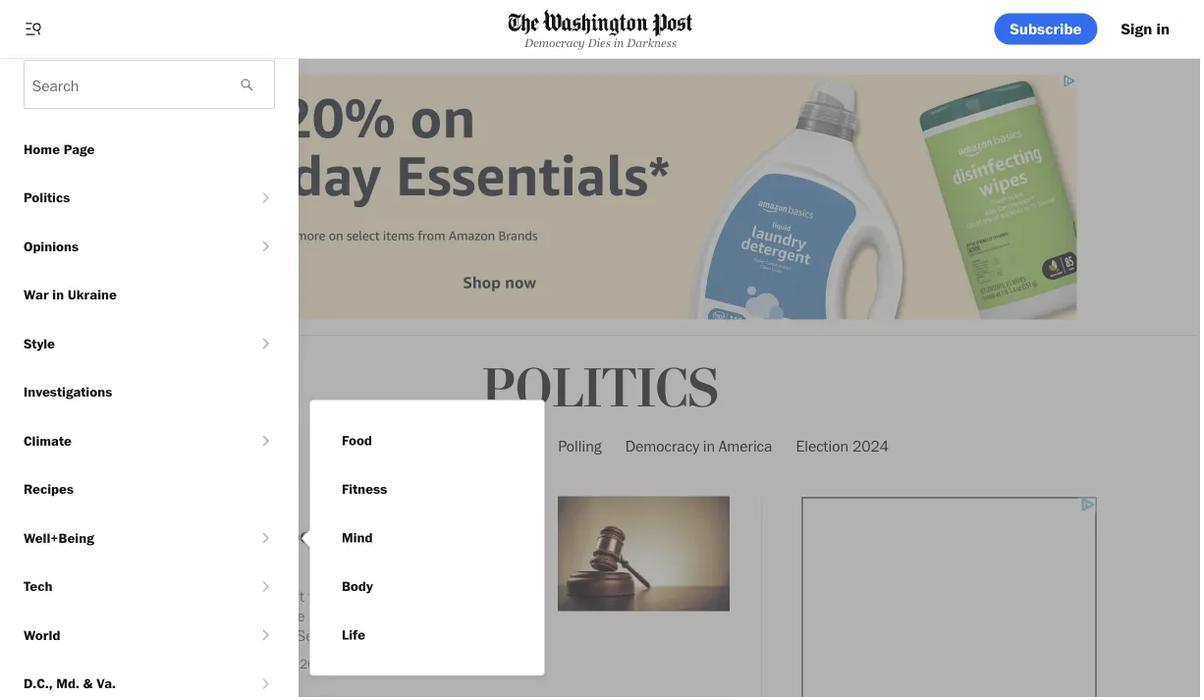 Task type: locate. For each thing, give the bounding box(es) containing it.
for up disagreement
[[439, 587, 457, 606]]

opinions
[[24, 238, 79, 254]]

body link
[[326, 562, 389, 611]]

for down a at the left bottom of the page
[[262, 607, 280, 626]]

a
[[264, 587, 273, 606]]

politics link
[[0, 173, 257, 222]]

in inside "link"
[[52, 286, 64, 303]]

sign in
[[1122, 19, 1170, 38]]

climate
[[24, 432, 72, 449]]

1 horizontal spatial democracy
[[625, 436, 700, 455]]

0 horizontal spatial the
[[96, 607, 118, 626]]

democracy for democracy in america
[[625, 436, 700, 455]]

0 horizontal spatial for
[[262, 607, 280, 626]]

democracy dies in darkness link
[[508, 9, 693, 49]]

fitness link
[[326, 465, 403, 514]]

1 vertical spatial berner
[[141, 587, 186, 606]]

4th down "that"
[[309, 607, 331, 626]]

investigations link
[[0, 368, 299, 417]]

0 horizontal spatial nicole
[[96, 587, 137, 606]]

in left america
[[703, 436, 715, 455]]

circuit up life
[[335, 607, 377, 626]]

disagreement
[[417, 607, 508, 626]]

life link
[[326, 611, 381, 660]]

war
[[24, 286, 49, 303]]

that
[[308, 587, 335, 606]]

0 horizontal spatial biden
[[96, 522, 155, 550]]

1 horizontal spatial for
[[439, 587, 457, 606]]

amid
[[381, 607, 414, 626]]

america
[[719, 436, 773, 455]]

home page link
[[0, 125, 299, 173]]

1 horizontal spatial 4th
[[309, 607, 331, 626]]

primary element
[[0, 0, 1201, 59]]

biden administration link
[[312, 420, 450, 472]]

the down seat
[[284, 607, 305, 626]]

berner up the months
[[466, 522, 536, 550]]

dialog
[[299, 400, 545, 676]]

nicole inside nicole berner would take a seat that has been open for months on the u.s. court of appeals for the 4th circuit amid disagreement between the white house and senate.
[[96, 587, 137, 606]]

4th right the "to" on the bottom left of page
[[121, 548, 154, 576]]

mind link
[[326, 514, 388, 562]]

take
[[232, 587, 261, 606]]

0 vertical spatial advertisement region
[[124, 74, 1077, 320]]

in right war
[[52, 286, 64, 303]]

for
[[439, 587, 457, 606], [262, 607, 280, 626]]

in for sign in
[[1157, 19, 1170, 38]]

sign
[[1122, 19, 1153, 38]]

0 vertical spatial 4th
[[121, 548, 154, 576]]

months
[[461, 587, 511, 606]]

circuit inside nicole berner would take a seat that has been open for months on the u.s. court of appeals for the 4th circuit amid disagreement between the white house and senate.
[[335, 607, 377, 626]]

2024
[[853, 436, 889, 455]]

senate.
[[297, 626, 347, 645]]

between
[[96, 626, 152, 645]]

4th inside biden nominates labor lawyer nicole berner to 4th circuit
[[121, 548, 154, 576]]

None search field
[[25, 61, 227, 108]]

1 horizontal spatial circuit
[[335, 607, 377, 626]]

d.c.,
[[24, 675, 53, 692]]

biden up tech link
[[96, 522, 155, 550]]

war in ukraine
[[24, 286, 117, 303]]

opinions link
[[0, 222, 257, 271]]

biden inside 'link'
[[312, 436, 350, 455]]

0 horizontal spatial democracy
[[524, 36, 585, 49]]

&
[[83, 675, 93, 692]]

nicole
[[399, 522, 461, 550], [96, 587, 137, 606]]

0 vertical spatial berner
[[466, 522, 536, 550]]

0 vertical spatial circuit
[[160, 548, 227, 576]]

election 2024
[[796, 436, 889, 455]]

1 vertical spatial 4th
[[309, 607, 331, 626]]

ukraine
[[68, 286, 117, 303]]

democracy
[[524, 36, 585, 49], [625, 436, 700, 455]]

democracy right polling
[[625, 436, 700, 455]]

biden nominates labor lawyer nicole berner to 4th circuit
[[96, 522, 536, 576]]

november
[[216, 656, 275, 672]]

biden administration
[[312, 436, 450, 455]]

1 horizontal spatial nicole
[[399, 522, 461, 550]]

berner inside biden nominates labor lawyer nicole berner to 4th circuit
[[466, 522, 536, 550]]

the washington post homepage. image
[[508, 9, 693, 37]]

15,
[[278, 656, 297, 672]]

1 vertical spatial democracy
[[625, 436, 700, 455]]

democracy in america
[[625, 436, 773, 455]]

u.s.
[[121, 607, 147, 626]]

would
[[189, 587, 228, 606]]

food
[[342, 432, 372, 449]]

0 vertical spatial democracy
[[524, 36, 585, 49]]

biden inside biden nominates labor lawyer nicole berner to 4th circuit
[[96, 522, 155, 550]]

0 vertical spatial nicole
[[399, 522, 461, 550]]

dialog containing food
[[299, 400, 545, 676]]

democracy dies in darkness
[[524, 36, 677, 49]]

in for war in ukraine
[[52, 286, 64, 303]]

tagline, democracy dies in darkness element
[[508, 36, 693, 49]]

on
[[514, 587, 531, 606]]

circuit up would at bottom
[[160, 548, 227, 576]]

1 vertical spatial biden
[[96, 522, 155, 550]]

biden
[[312, 436, 350, 455], [96, 522, 155, 550]]

nicole up open
[[399, 522, 461, 550]]

1 horizontal spatial biden
[[312, 436, 350, 455]]

the down court
[[156, 626, 177, 645]]

politics link
[[482, 357, 719, 423]]

1 horizontal spatial berner
[[466, 522, 536, 550]]

0 horizontal spatial berner
[[141, 587, 186, 606]]

berner
[[466, 522, 536, 550], [141, 587, 186, 606]]

seat
[[276, 587, 305, 606]]

none search field inside 'sections navigation' element
[[24, 60, 275, 109]]

None search field
[[24, 60, 275, 109]]

1 vertical spatial advertisement region
[[802, 498, 1097, 698]]

advertisement region
[[124, 74, 1077, 320], [802, 498, 1097, 698]]

to
[[96, 548, 115, 576]]

1 vertical spatial circuit
[[335, 607, 377, 626]]

circuit
[[160, 548, 227, 576], [335, 607, 377, 626]]

0 horizontal spatial 4th
[[121, 548, 154, 576]]

0 horizontal spatial circuit
[[160, 548, 227, 576]]

tech
[[24, 578, 53, 595]]

nominates
[[160, 522, 264, 550]]

democracy left "dies"
[[524, 36, 585, 49]]

4th
[[121, 548, 154, 576], [309, 607, 331, 626]]

nicole up u.s.
[[96, 587, 137, 606]]

election 2024 link
[[796, 420, 889, 472]]

1 horizontal spatial the
[[156, 626, 177, 645]]

politics
[[24, 189, 70, 206]]

democracy inside primary element
[[524, 36, 585, 49]]

1 vertical spatial nicole
[[96, 587, 137, 606]]

white
[[181, 626, 219, 645]]

in
[[1157, 19, 1170, 38], [614, 36, 624, 49], [52, 286, 64, 303], [703, 436, 715, 455]]

home page
[[24, 140, 95, 157]]

appeals
[[206, 607, 259, 626]]

climate link
[[0, 417, 257, 465]]

berner up court
[[141, 587, 186, 606]]

biden up fitness
[[312, 436, 350, 455]]

d.c., md. & va.
[[24, 675, 116, 692]]

well+being link
[[0, 514, 257, 562]]

0 vertical spatial biden
[[312, 436, 350, 455]]

the up between
[[96, 607, 118, 626]]

body
[[342, 578, 373, 595]]

in left close icon
[[1157, 19, 1170, 38]]

sign in link
[[1106, 13, 1186, 45]]

1 vertical spatial for
[[262, 607, 280, 626]]

the
[[96, 607, 118, 626], [284, 607, 305, 626], [156, 626, 177, 645]]



Task type: describe. For each thing, give the bounding box(es) containing it.
circuit inside biden nominates labor lawyer nicole berner to 4th circuit
[[160, 548, 227, 576]]

home
[[24, 140, 60, 157]]

politics
[[482, 357, 719, 423]]

page
[[64, 140, 95, 157]]

investigations
[[24, 384, 112, 400]]

0 vertical spatial for
[[439, 587, 457, 606]]

democracy for democracy dies in darkness
[[524, 36, 585, 49]]

2 horizontal spatial the
[[284, 607, 305, 626]]

war in ukraine link
[[0, 271, 299, 319]]

tech link
[[0, 562, 257, 611]]

sections navigation element
[[0, 59, 299, 698]]

world link
[[0, 611, 257, 660]]

4th inside nicole berner would take a seat that has been open for months on the u.s. court of appeals for the 4th circuit amid disagreement between the white house and senate.
[[309, 607, 331, 626]]

house
[[222, 626, 264, 645]]

biden for biden nominates labor lawyer nicole berner to 4th circuit
[[96, 522, 155, 550]]

life
[[342, 627, 365, 643]]

polling
[[558, 436, 602, 455]]

election
[[796, 436, 849, 455]]

lawyer
[[327, 522, 393, 550]]

and
[[268, 626, 293, 645]]

november 15, 2023
[[216, 656, 332, 672]]

food link
[[326, 417, 388, 465]]

style link
[[0, 319, 257, 368]]

labor
[[269, 522, 321, 550]]

search and browse sections image
[[24, 19, 43, 39]]

mind
[[342, 530, 373, 546]]

biden nominates labor lawyer nicole berner to 4th circuit link
[[96, 522, 542, 579]]

berner inside nicole berner would take a seat that has been open for months on the u.s. court of appeals for the 4th circuit amid disagreement between the white house and senate.
[[141, 587, 186, 606]]

style
[[24, 335, 55, 352]]

nicole inside biden nominates labor lawyer nicole berner to 4th circuit
[[399, 522, 461, 550]]

none search field inside 'sections navigation' element
[[25, 61, 227, 108]]

been
[[366, 587, 399, 606]]

of
[[190, 607, 203, 626]]

administration
[[354, 436, 450, 455]]

well+being
[[24, 530, 94, 546]]

va.
[[96, 675, 116, 692]]

open
[[403, 587, 436, 606]]

dies
[[588, 36, 611, 49]]

democracy in america link
[[625, 420, 773, 472]]

recipes link
[[0, 465, 299, 514]]

nicole berner would take a seat that has been open for months on the u.s. court of appeals for the 4th circuit amid disagreement between the white house and senate.
[[96, 587, 531, 645]]

biden for biden administration
[[312, 436, 350, 455]]

in right "dies"
[[614, 36, 624, 49]]

world
[[24, 627, 60, 643]]

darkness
[[627, 36, 677, 49]]

recipes
[[24, 481, 74, 498]]

court
[[151, 607, 187, 626]]

fitness
[[342, 481, 387, 498]]

subscribe link
[[994, 13, 1098, 45]]

2023
[[300, 656, 332, 672]]

d.c., md. & va. link
[[0, 660, 257, 698]]

md.
[[56, 675, 79, 692]]

has
[[338, 587, 362, 606]]

in for democracy in america
[[703, 436, 715, 455]]

polling link
[[558, 420, 602, 472]]

close image
[[1178, 8, 1194, 24]]

subscribe
[[1010, 19, 1082, 38]]



Task type: vqa. For each thing, say whether or not it's contained in the screenshot.
The 202s LINK
no



